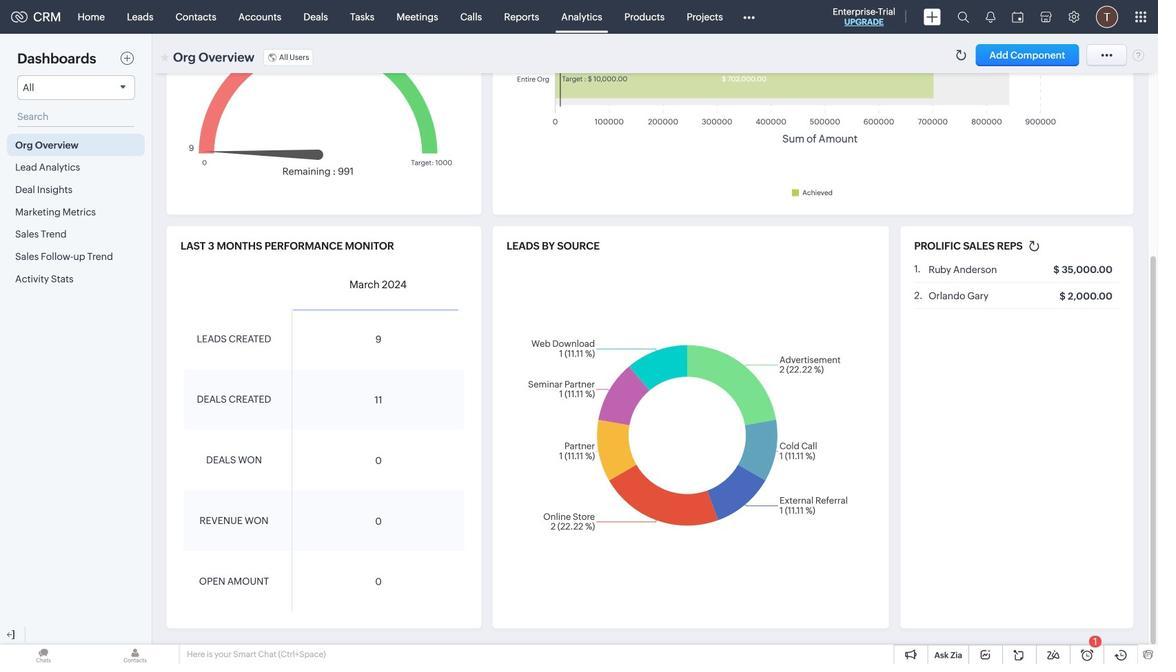 Task type: locate. For each thing, give the bounding box(es) containing it.
profile element
[[1088, 0, 1127, 33]]

profile image
[[1096, 6, 1118, 28]]

signals element
[[978, 0, 1004, 34]]

Other Modules field
[[734, 6, 764, 28]]

Search text field
[[17, 107, 134, 127]]

chats image
[[0, 645, 87, 664]]

None field
[[17, 75, 135, 100]]

contacts image
[[92, 645, 179, 664]]

signals image
[[986, 11, 996, 23]]

None button
[[976, 44, 1079, 66]]

logo image
[[11, 11, 28, 22]]

create menu image
[[924, 9, 941, 25]]

calendar image
[[1012, 11, 1024, 22]]



Task type: describe. For each thing, give the bounding box(es) containing it.
search element
[[949, 0, 978, 34]]

help image
[[1133, 49, 1145, 61]]

create menu element
[[916, 0, 949, 33]]

search image
[[958, 11, 969, 23]]



Task type: vqa. For each thing, say whether or not it's contained in the screenshot.
PROFILE element
yes



